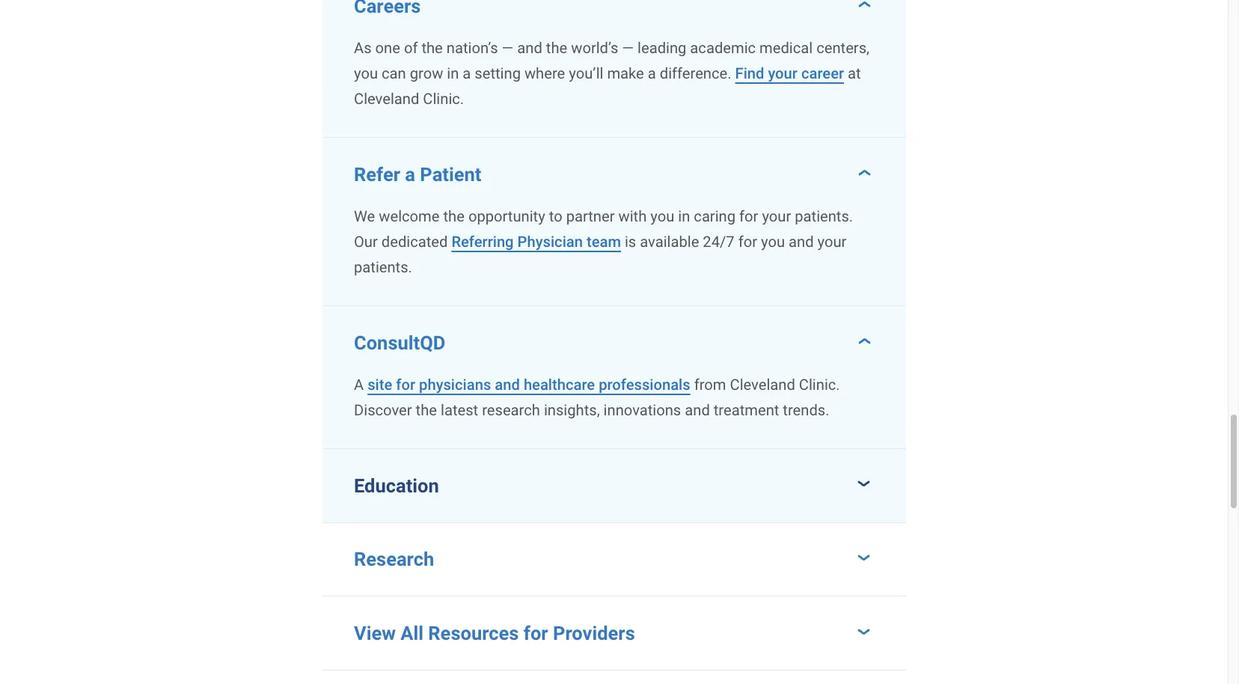 Task type: locate. For each thing, give the bounding box(es) containing it.
0 horizontal spatial a
[[405, 163, 416, 185]]

2 — from the left
[[622, 39, 634, 57]]

you down "as"
[[354, 64, 378, 82]]

as one of the nation's — and the world's — leading academic medical centers, you can grow in a setting where you'll make a difference.
[[354, 39, 870, 82]]

cleveland inside from cleveland clinic. discover the latest research insights, innovations and treatment trends.
[[730, 376, 796, 394]]

leading
[[638, 39, 687, 57]]

you up available
[[651, 207, 675, 225]]

clinic. up trends.
[[800, 376, 841, 394]]

1 horizontal spatial cleveland
[[730, 376, 796, 394]]

for inside we welcome the opportunity to partner with you in caring for your patients. our dedicated
[[740, 207, 759, 225]]

find your career
[[736, 64, 845, 82]]

2 vertical spatial you
[[761, 233, 785, 251]]

for
[[740, 207, 759, 225], [739, 233, 758, 251], [396, 376, 416, 394], [524, 623, 549, 645]]

and inside is available 24/7 for you and your patients.
[[789, 233, 814, 251]]

referring
[[452, 233, 514, 251]]

a right refer
[[405, 163, 416, 185]]

1 horizontal spatial you
[[651, 207, 675, 225]]

cleveland up treatment
[[730, 376, 796, 394]]

referring physician team link
[[452, 233, 621, 251]]

refer a patient
[[354, 163, 482, 185]]

1 vertical spatial you
[[651, 207, 675, 225]]

welcome
[[379, 207, 440, 225]]

tab
[[322, 0, 906, 23]]

at
[[848, 64, 862, 82]]

you'll
[[569, 64, 604, 82]]

— up setting
[[502, 39, 514, 57]]

the right 'of'
[[422, 39, 443, 57]]

1 horizontal spatial in
[[679, 207, 691, 225]]

0 horizontal spatial clinic.
[[423, 90, 464, 108]]

providers
[[553, 623, 636, 645]]

refer
[[354, 163, 401, 185]]

0 horizontal spatial you
[[354, 64, 378, 82]]

difference.
[[660, 64, 732, 82]]

to
[[549, 207, 563, 225]]

where
[[525, 64, 566, 82]]

0 horizontal spatial —
[[502, 39, 514, 57]]

in
[[447, 64, 459, 82], [679, 207, 691, 225]]

0 vertical spatial cleveland
[[354, 90, 420, 108]]

cleveland
[[354, 90, 420, 108], [730, 376, 796, 394]]

clinic. down grow
[[423, 90, 464, 108]]

in right grow
[[447, 64, 459, 82]]

2 vertical spatial your
[[818, 233, 847, 251]]

your
[[769, 64, 798, 82], [763, 207, 792, 225], [818, 233, 847, 251]]

education
[[354, 474, 439, 497]]

0 horizontal spatial cleveland
[[354, 90, 420, 108]]

in up available
[[679, 207, 691, 225]]

—
[[502, 39, 514, 57], [622, 39, 634, 57]]

can
[[382, 64, 406, 82]]

team
[[587, 233, 621, 251]]

of
[[404, 39, 418, 57]]

your inside is available 24/7 for you and your patients.
[[818, 233, 847, 251]]

the up the referring
[[444, 207, 465, 225]]

trends.
[[783, 401, 830, 419]]

clinic. inside at cleveland clinic.
[[423, 90, 464, 108]]

2 horizontal spatial you
[[761, 233, 785, 251]]

patients.
[[795, 207, 854, 225], [354, 258, 413, 276]]

a site for physicians and healthcare professionals
[[354, 376, 691, 394]]

for right caring
[[740, 207, 759, 225]]

1 horizontal spatial patients.
[[795, 207, 854, 225]]

0 vertical spatial patients.
[[795, 207, 854, 225]]

clinic.
[[423, 90, 464, 108], [800, 376, 841, 394]]

site for physicians and healthcare professionals link
[[368, 376, 691, 394]]

at cleveland clinic.
[[354, 64, 862, 108]]

opportunity
[[469, 207, 546, 225]]

cleveland down "can"
[[354, 90, 420, 108]]

clinic. inside from cleveland clinic. discover the latest research insights, innovations and treatment trends.
[[800, 376, 841, 394]]

the
[[422, 39, 443, 57], [546, 39, 568, 57], [444, 207, 465, 225], [416, 401, 437, 419]]

you
[[354, 64, 378, 82], [651, 207, 675, 225], [761, 233, 785, 251]]

0 horizontal spatial patients.
[[354, 258, 413, 276]]

0 vertical spatial clinic.
[[423, 90, 464, 108]]

one
[[376, 39, 401, 57]]

tab list
[[322, 0, 906, 671]]

patients. inside we welcome the opportunity to partner with you in caring for your patients. our dedicated
[[795, 207, 854, 225]]

1 vertical spatial cleveland
[[730, 376, 796, 394]]

cleveland inside at cleveland clinic.
[[354, 90, 420, 108]]

physician
[[518, 233, 583, 251]]

a down nation's
[[463, 64, 471, 82]]

a
[[463, 64, 471, 82], [648, 64, 656, 82], [405, 163, 416, 185]]

for right the 24/7
[[739, 233, 758, 251]]

professionals
[[599, 376, 691, 394]]

1 vertical spatial your
[[763, 207, 792, 225]]

0 vertical spatial you
[[354, 64, 378, 82]]

for right site
[[396, 376, 416, 394]]

1 vertical spatial clinic.
[[800, 376, 841, 394]]

0 horizontal spatial in
[[447, 64, 459, 82]]

and
[[518, 39, 543, 57], [789, 233, 814, 251], [495, 376, 520, 394], [685, 401, 710, 419]]

1 horizontal spatial clinic.
[[800, 376, 841, 394]]

find
[[736, 64, 765, 82]]

academic
[[691, 39, 756, 57]]

cleveland for from cleveland clinic. discover the latest research insights, innovations and treatment trends.
[[730, 376, 796, 394]]

0 vertical spatial in
[[447, 64, 459, 82]]

find your career link
[[736, 64, 845, 82]]

you right the 24/7
[[761, 233, 785, 251]]

1 vertical spatial in
[[679, 207, 691, 225]]

as
[[354, 39, 372, 57]]

1 horizontal spatial —
[[622, 39, 634, 57]]

a right make
[[648, 64, 656, 82]]

in inside "as one of the nation's — and the world's — leading academic medical centers, you can grow in a setting where you'll make a difference."
[[447, 64, 459, 82]]

for left providers
[[524, 623, 549, 645]]

partner
[[567, 207, 615, 225]]

1 vertical spatial patients.
[[354, 258, 413, 276]]

is
[[625, 233, 637, 251]]

make
[[608, 64, 645, 82]]

— up make
[[622, 39, 634, 57]]

consultqd tab
[[322, 306, 906, 360]]

the inside from cleveland clinic. discover the latest research insights, innovations and treatment trends.
[[416, 401, 437, 419]]

nation's
[[447, 39, 498, 57]]

1 horizontal spatial a
[[463, 64, 471, 82]]

discover
[[354, 401, 412, 419]]

the left latest
[[416, 401, 437, 419]]



Task type: describe. For each thing, give the bounding box(es) containing it.
clinic. for from cleveland clinic. discover the latest research insights, innovations and treatment trends.
[[800, 376, 841, 394]]

physicians
[[419, 376, 491, 394]]

consultqd
[[354, 331, 446, 354]]

0 vertical spatial your
[[769, 64, 798, 82]]

referring physician team
[[452, 233, 621, 251]]

patients. inside is available 24/7 for you and your patients.
[[354, 258, 413, 276]]

and inside "as one of the nation's — and the world's — leading academic medical centers, you can grow in a setting where you'll make a difference."
[[518, 39, 543, 57]]

refer a patient tab
[[322, 138, 906, 191]]

view all resources for providers tab
[[322, 597, 906, 670]]

and inside from cleveland clinic. discover the latest research insights, innovations and treatment trends.
[[685, 401, 710, 419]]

you inside "as one of the nation's — and the world's — leading academic medical centers, you can grow in a setting where you'll make a difference."
[[354, 64, 378, 82]]

insights,
[[544, 401, 600, 419]]

2 horizontal spatial a
[[648, 64, 656, 82]]

research
[[482, 401, 541, 419]]

dedicated
[[382, 233, 448, 251]]

centers,
[[817, 39, 870, 57]]

all
[[401, 623, 424, 645]]

latest
[[441, 401, 479, 419]]

your inside we welcome the opportunity to partner with you in caring for your patients. our dedicated
[[763, 207, 792, 225]]

patient
[[420, 163, 482, 185]]

caring
[[694, 207, 736, 225]]

a inside refer a patient 'tab'
[[405, 163, 416, 185]]

tab list containing refer a patient
[[322, 0, 906, 671]]

for inside is available 24/7 for you and your patients.
[[739, 233, 758, 251]]

1 — from the left
[[502, 39, 514, 57]]

you inside is available 24/7 for you and your patients.
[[761, 233, 785, 251]]

education tab
[[322, 449, 906, 522]]

24/7
[[703, 233, 735, 251]]

grow
[[410, 64, 444, 82]]

a
[[354, 376, 364, 394]]

view all resources for providers
[[354, 623, 636, 645]]

in inside we welcome the opportunity to partner with you in caring for your patients. our dedicated
[[679, 207, 691, 225]]

resources
[[429, 623, 519, 645]]

with
[[619, 207, 647, 225]]

the up where
[[546, 39, 568, 57]]

career
[[802, 64, 845, 82]]

our
[[354, 233, 378, 251]]

is available 24/7 for you and your patients.
[[354, 233, 847, 276]]

setting
[[475, 64, 521, 82]]

view
[[354, 623, 396, 645]]

innovations
[[604, 401, 682, 419]]

healthcare
[[524, 376, 595, 394]]

cleveland for at cleveland clinic.
[[354, 90, 420, 108]]

the inside we welcome the opportunity to partner with you in caring for your patients. our dedicated
[[444, 207, 465, 225]]

treatment
[[714, 401, 780, 419]]

available
[[640, 233, 700, 251]]

from cleveland clinic. discover the latest research insights, innovations and treatment trends.
[[354, 376, 841, 419]]

we
[[354, 207, 375, 225]]

we welcome the opportunity to partner with you in caring for your patients. our dedicated
[[354, 207, 854, 251]]

world's
[[571, 39, 619, 57]]

you inside we welcome the opportunity to partner with you in caring for your patients. our dedicated
[[651, 207, 675, 225]]

from
[[695, 376, 727, 394]]

for inside 'tab'
[[524, 623, 549, 645]]

clinic. for at cleveland clinic.
[[423, 90, 464, 108]]

site
[[368, 376, 393, 394]]

medical
[[760, 39, 813, 57]]

research tab
[[322, 523, 906, 596]]

research
[[354, 548, 434, 571]]



Task type: vqa. For each thing, say whether or not it's contained in the screenshot.
and
yes



